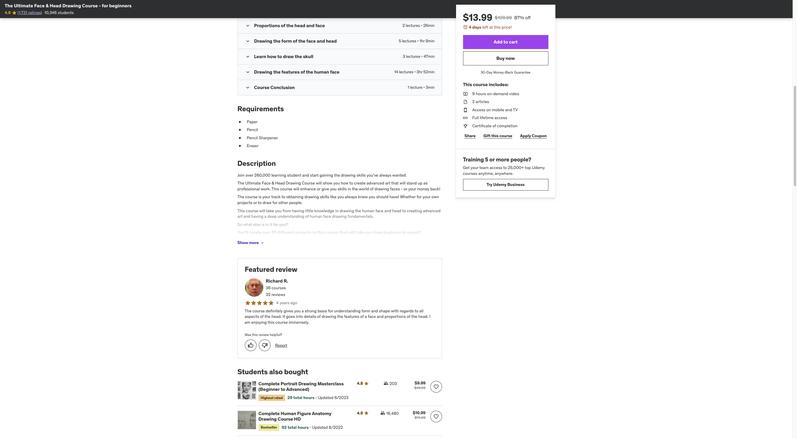 Task type: vqa. For each thing, say whether or not it's contained in the screenshot.


Task type: locate. For each thing, give the bounding box(es) containing it.
udemy right the top
[[532, 165, 545, 171]]

1 vertical spatial draw
[[263, 200, 272, 206]]

wishlist image
[[433, 384, 439, 390], [433, 414, 439, 420]]

left
[[483, 25, 489, 30]]

2 horizontal spatial a
[[365, 314, 367, 320]]

projects right 30 different
[[295, 230, 312, 235]]

this inside join over 260,000 learning student and start gaining the drawing skills you've always wanted. the ultimate face & head drawing course will show you how to create advanced art that will stand up as professional work. this course will enhance or give you skills in the world of drawing faces - or your money back! the course is your track to obtaining drawing skills like you always knew you should have! whether for your own projects or to draw for other people. this course will take you from having little knowledge in drawing the human face and head to creating advanced art and having a deep understanding of human face drawing fundamentals. so what else is in it for you? you'll create over 30 different projects in this course that will take you from beginner to expert!
[[317, 230, 325, 235]]

details
[[304, 314, 316, 320]]

0 vertical spatial understanding
[[278, 214, 304, 219]]

create
[[354, 181, 366, 186]]

how right learn
[[267, 53, 277, 59]]

skills right give on the left top
[[338, 186, 347, 192]]

portrait
[[281, 381, 297, 387]]

0 horizontal spatial art
[[238, 214, 243, 219]]

give
[[322, 186, 329, 192]]

1 vertical spatial a
[[302, 309, 304, 314]]

• left 1hr
[[417, 38, 419, 43]]

understanding inside the course definitely gives you a strong basis for understanding form and shape with regards to all aspects of the head. it goes into details of drawing the features of a face and proportions of the head. i am enjoying this course immensely.
[[334, 309, 361, 314]]

complete human figure anatomy drawing course hd
[[259, 411, 332, 422]]

1 head. from the left
[[272, 314, 282, 320]]

1 horizontal spatial advanced
[[423, 208, 441, 214]]

1 horizontal spatial 5
[[485, 156, 489, 163]]

udemy inside training 5 or more people? get your team access to 25,000+ top udemy courses anytime, anywhere.
[[532, 165, 545, 171]]

enhance
[[300, 186, 316, 192]]

1 horizontal spatial face
[[262, 181, 271, 186]]

pencil up the eraser
[[247, 135, 258, 141]]

apply coupon button
[[519, 130, 549, 142]]

ago
[[291, 301, 297, 306]]

drawing inside complete human figure anatomy drawing course hd
[[259, 417, 277, 422]]

• left 3min
[[424, 85, 425, 90]]

definitely
[[266, 309, 283, 314]]

• left "3hr"
[[414, 69, 416, 74]]

is down the work.
[[259, 195, 262, 200]]

more inside 'button'
[[249, 240, 259, 246]]

professional
[[238, 186, 260, 192]]

xsmall image for paper
[[238, 119, 242, 125]]

0 vertical spatial from
[[283, 208, 291, 214]]

0 vertical spatial having
[[292, 208, 304, 214]]

1 vertical spatial courses
[[272, 286, 286, 291]]

0 vertical spatial complete
[[259, 381, 280, 387]]

0 vertical spatial face
[[34, 3, 45, 8]]

xsmall image
[[463, 99, 468, 105], [463, 107, 468, 113], [463, 115, 468, 121], [463, 123, 468, 129], [238, 135, 242, 141], [260, 241, 265, 245]]

4 small image from the top
[[245, 85, 251, 91]]

1 horizontal spatial form
[[362, 309, 370, 314]]

more up anywhere.
[[496, 156, 510, 163]]

1 vertical spatial head
[[275, 181, 285, 186]]

add
[[494, 39, 503, 45]]

the
[[286, 22, 294, 28], [273, 38, 281, 44], [298, 38, 306, 44], [295, 53, 302, 59], [273, 69, 281, 75], [306, 69, 313, 75], [334, 173, 340, 178], [352, 186, 358, 192], [355, 208, 361, 214], [265, 314, 271, 320], [337, 314, 343, 320], [412, 314, 418, 320]]

2 pencil from the top
[[247, 135, 258, 141]]

courses down get
[[463, 171, 478, 176]]

$13.99 $109.99 87% off
[[463, 11, 531, 23]]

0 horizontal spatial this
[[238, 208, 245, 214]]

4 right alarm icon
[[469, 25, 472, 30]]

5 inside training 5 or more people? get your team access to 25,000+ top udemy courses anytime, anywhere.
[[485, 156, 489, 163]]

is right else
[[262, 222, 265, 227]]

updated for anatomy
[[312, 425, 328, 431]]

total right 92
[[288, 425, 297, 431]]

1 horizontal spatial that
[[391, 181, 399, 186]]

small image up small icon
[[245, 38, 251, 44]]

drawing down the student on the top of page
[[286, 181, 301, 186]]

you right give on the left top
[[330, 186, 337, 192]]

featured review
[[245, 265, 298, 274]]

1 horizontal spatial -
[[401, 186, 403, 192]]

0 vertical spatial 4
[[469, 25, 472, 30]]

it
[[283, 314, 285, 320]]

1 vertical spatial &
[[272, 181, 274, 186]]

proportions
[[385, 314, 406, 320]]

to right learn
[[278, 53, 282, 59]]

at
[[490, 25, 493, 30]]

-
[[99, 3, 101, 8], [401, 186, 403, 192]]

advanced
[[367, 181, 384, 186], [423, 208, 441, 214]]

complete inside complete human figure anatomy drawing course hd
[[259, 411, 280, 417]]

lectures up 5 lectures • 1hr 9min
[[406, 23, 420, 28]]

take up the deep
[[266, 208, 274, 214]]

get
[[463, 165, 470, 171]]

art
[[385, 181, 391, 186], [238, 214, 243, 219]]

4 left years
[[276, 301, 279, 306]]

2 vertical spatial hours
[[298, 425, 309, 431]]

small image up requirements
[[245, 85, 251, 91]]

1 vertical spatial 5
[[485, 156, 489, 163]]

1 vertical spatial 4
[[276, 301, 279, 306]]

2 head. from the left
[[419, 314, 429, 320]]

0 horizontal spatial a
[[264, 214, 267, 219]]

0 vertical spatial projects
[[238, 200, 252, 206]]

- inside join over 260,000 learning student and start gaining the drawing skills you've always wanted. the ultimate face & head drawing course will show you how to create advanced art that will stand up as professional work. this course will enhance or give you skills in the world of drawing faces - or your money back! the course is your track to obtaining drawing skills like you always knew you should have! whether for your own projects or to draw for other people. this course will take you from having little knowledge in drawing the human face and head to creating advanced art and having a deep understanding of human face drawing fundamentals. so what else is in it for you? you'll create over 30 different projects in this course that will take you from beginner to expert!
[[401, 186, 403, 192]]

figure
[[297, 411, 311, 417]]

0 vertical spatial total
[[293, 396, 303, 401]]

into
[[296, 314, 303, 320]]

art up faces
[[385, 181, 391, 186]]

updated for masterclass
[[318, 396, 334, 401]]

1 complete from the top
[[259, 381, 280, 387]]

back!
[[431, 186, 441, 192]]

for left beginners
[[102, 3, 108, 8]]

head inside join over 260,000 learning student and start gaining the drawing skills you've always wanted. the ultimate face & head drawing course will show you how to create advanced art that will stand up as professional work. this course will enhance or give you skills in the world of drawing faces - or your money back! the course is your track to obtaining drawing skills like you always knew you should have! whether for your own projects or to draw for other people. this course will take you from having little knowledge in drawing the human face and head to creating advanced art and having a deep understanding of human face drawing fundamentals. so what else is in it for you? you'll create over 30 different projects in this course that will take you from beginner to expert!
[[392, 208, 402, 214]]

& down the 260,000 learning
[[272, 181, 274, 186]]

xsmall image up share
[[463, 123, 468, 129]]

art up so in the bottom of the page
[[238, 214, 243, 219]]

i
[[430, 314, 431, 320]]

0 vertical spatial more
[[496, 156, 510, 163]]

to left expert!
[[402, 230, 406, 235]]

try
[[487, 182, 493, 187]]

rated
[[274, 396, 283, 400]]

for inside the course definitely gives you a strong basis for understanding form and shape with regards to all aspects of the head. it goes into details of drawing the features of a face and proportions of the head. i am enjoying this course immensely.
[[328, 309, 333, 314]]

1 pencil from the top
[[247, 127, 258, 132]]

xsmall image for 203
[[384, 382, 389, 386]]

1 horizontal spatial udemy
[[532, 165, 545, 171]]

1 horizontal spatial features
[[344, 314, 359, 320]]

2 small image from the top
[[245, 38, 251, 44]]

30-day money-back guarantee
[[481, 70, 531, 74]]

head
[[50, 3, 61, 8], [275, 181, 285, 186]]

obtaining
[[286, 195, 304, 200]]

this right at
[[494, 25, 501, 30]]

0 vertical spatial wishlist image
[[433, 384, 439, 390]]

1 wishlist image from the top
[[433, 384, 439, 390]]

projects down professional
[[238, 200, 252, 206]]

3
[[403, 54, 405, 59]]

xsmall image for certificate of completion
[[463, 123, 468, 129]]

review up "mark as unhelpful" image
[[259, 333, 269, 337]]

creating
[[407, 208, 422, 214]]

1 horizontal spatial take
[[356, 230, 365, 235]]

you inside the course definitely gives you a strong basis for understanding form and shape with regards to all aspects of the head. it goes into details of drawing the features of a face and proportions of the head. i am enjoying this course immensely.
[[294, 309, 301, 314]]

0 horizontal spatial understanding
[[278, 214, 304, 219]]

access down mobile
[[495, 115, 507, 121]]

0 vertical spatial udemy
[[532, 165, 545, 171]]

featured
[[245, 265, 274, 274]]

advanced down own
[[423, 208, 441, 214]]

head down the 260,000 learning
[[275, 181, 285, 186]]

complete for (beginner
[[259, 381, 280, 387]]

people?
[[511, 156, 532, 163]]

1 horizontal spatial art
[[385, 181, 391, 186]]

87%
[[515, 15, 524, 20]]

10,346
[[44, 10, 57, 15]]

small image down small icon
[[245, 69, 251, 75]]

to
[[504, 39, 508, 45], [278, 53, 282, 59], [503, 165, 507, 171], [350, 181, 353, 186], [282, 195, 285, 200], [258, 200, 262, 206], [402, 208, 406, 214], [402, 230, 406, 235], [415, 309, 419, 314], [281, 387, 285, 393]]

2 complete from the top
[[259, 411, 280, 417]]

4.9
[[357, 411, 363, 416]]

1 horizontal spatial more
[[496, 156, 510, 163]]

25,000+
[[508, 165, 524, 171]]

• for drawing the features of the human face
[[414, 69, 416, 74]]

1 horizontal spatial &
[[272, 181, 274, 186]]

to left create
[[350, 181, 353, 186]]

your right get
[[471, 165, 479, 171]]

certificate
[[473, 123, 492, 129]]

2 horizontal spatial this
[[463, 82, 472, 88]]

0 vertical spatial advanced
[[367, 181, 384, 186]]

4 for 4 years ago
[[276, 301, 279, 306]]

to up anywhere.
[[503, 165, 507, 171]]

1 vertical spatial head
[[326, 38, 337, 44]]

1 small image from the top
[[245, 23, 251, 29]]

5 left 1hr
[[399, 38, 401, 43]]

try udemy business
[[487, 182, 525, 187]]

0 vertical spatial head
[[295, 22, 305, 28]]

1 vertical spatial how
[[341, 181, 349, 186]]

2 vertical spatial human
[[310, 214, 322, 219]]

1 vertical spatial understanding
[[334, 309, 361, 314]]

xsmall image for pencil sharpener
[[238, 135, 242, 141]]

2 wishlist image from the top
[[433, 414, 439, 420]]

xsmall image left the pencil sharpener
[[238, 135, 242, 141]]

how inside join over 260,000 learning student and start gaining the drawing skills you've always wanted. the ultimate face & head drawing course will show you how to create advanced art that will stand up as professional work. this course will enhance or give you skills in the world of drawing faces - or your money back! the course is your track to obtaining drawing skills like you always knew you should have! whether for your own projects or to draw for other people. this course will take you from having little knowledge in drawing the human face and head to creating advanced art and having a deep understanding of human face drawing fundamentals. so what else is in it for you? you'll create over 30 different projects in this course that will take you from beginner to expert!
[[341, 181, 349, 186]]

the inside the course definitely gives you a strong basis for understanding form and shape with regards to all aspects of the head. it goes into details of drawing the features of a face and proportions of the head. i am enjoying this course immensely.
[[245, 309, 252, 314]]

1 horizontal spatial 4
[[469, 25, 472, 30]]

1 horizontal spatial head.
[[419, 314, 429, 320]]

0 vertical spatial courses
[[463, 171, 478, 176]]

xsmall image
[[463, 91, 468, 97], [238, 119, 242, 125], [238, 127, 242, 133], [238, 143, 242, 149], [384, 382, 389, 386], [381, 411, 385, 416]]

hours for masterclass
[[303, 396, 315, 401]]

access up anywhere.
[[490, 165, 503, 171]]

drawing down basis at the bottom left of page
[[322, 314, 336, 320]]

course down professional
[[245, 195, 258, 200]]

total for hd
[[288, 425, 297, 431]]

• left 26min
[[421, 23, 423, 28]]

will
[[316, 181, 322, 186], [400, 181, 406, 186], [294, 186, 299, 192], [259, 208, 265, 214], [348, 230, 355, 235]]

skull
[[303, 53, 313, 59]]

• for proportions of the head and face
[[421, 23, 423, 28]]

it
[[270, 222, 272, 227]]

0 vertical spatial head
[[50, 3, 61, 8]]

14 lectures • 3hr 52min
[[394, 69, 435, 74]]

complete inside complete portrait drawing masterclass (beginner to advanced)
[[259, 381, 280, 387]]

0 vertical spatial human
[[314, 69, 329, 75]]

0 horizontal spatial skills
[[320, 195, 329, 200]]

1 horizontal spatial skills
[[338, 186, 347, 192]]

0 horizontal spatial projects
[[238, 200, 252, 206]]

- right faces
[[401, 186, 403, 192]]

1 horizontal spatial this
[[272, 186, 279, 192]]

udemy inside 'link'
[[493, 182, 507, 187]]

0 vertical spatial is
[[259, 195, 262, 200]]

knew
[[358, 195, 368, 200]]

mark as unhelpful image
[[262, 343, 268, 349]]

updated
[[318, 396, 334, 401], [312, 425, 328, 431]]

will up else
[[259, 208, 265, 214]]

to inside the course definitely gives you a strong basis for understanding form and shape with regards to all aspects of the head. it goes into details of drawing the features of a face and proportions of the head. i am enjoying this course immensely.
[[415, 309, 419, 314]]

head.
[[272, 314, 282, 320], [419, 314, 429, 320]]

udemy right try
[[493, 182, 507, 187]]

xsmall image inside show more 'button'
[[260, 241, 265, 245]]

drawing the form of the face and head
[[254, 38, 337, 44]]

0 vertical spatial pencil
[[247, 127, 258, 132]]

lectures left 1hr
[[402, 38, 417, 43]]

xsmall image for 16,480
[[381, 411, 385, 416]]

so
[[238, 222, 242, 227]]

drawing up the 29 total hours
[[298, 381, 317, 387]]

lectures for drawing the features of the human face
[[399, 69, 414, 74]]

drawing
[[341, 173, 356, 178], [375, 186, 389, 192], [305, 195, 319, 200], [340, 208, 354, 214], [332, 214, 347, 219], [322, 314, 336, 320]]

courses
[[463, 171, 478, 176], [272, 286, 286, 291]]

sharpener
[[259, 135, 278, 141]]

the up aspects
[[245, 309, 252, 314]]

hd
[[294, 417, 301, 422]]

3 small image from the top
[[245, 69, 251, 75]]

1 vertical spatial pencil
[[247, 135, 258, 141]]

training
[[463, 156, 484, 163]]

1 horizontal spatial head
[[326, 38, 337, 44]]

0 horizontal spatial how
[[267, 53, 277, 59]]

this course includes:
[[463, 82, 509, 88]]

courses inside training 5 or more people? get your team access to 25,000+ top udemy courses anytime, anywhere.
[[463, 171, 478, 176]]

4 for 4 days left at this price!
[[469, 25, 472, 30]]

more right the show
[[249, 240, 259, 246]]

years
[[280, 301, 290, 306]]

xsmall image for full lifetime access
[[463, 115, 468, 121]]

0 horizontal spatial head.
[[272, 314, 282, 320]]

from down other
[[283, 208, 291, 214]]

face up ratings)
[[34, 3, 45, 8]]

you up into
[[294, 309, 301, 314]]

1 vertical spatial features
[[344, 314, 359, 320]]

0 vertical spatial 5
[[399, 38, 401, 43]]

1 vertical spatial always
[[345, 195, 357, 200]]

wishlist image right the $49.99 on the right bottom of the page
[[433, 384, 439, 390]]

form down proportions of the head and face
[[282, 38, 292, 44]]

0 vertical spatial a
[[264, 214, 267, 219]]

1 horizontal spatial how
[[341, 181, 349, 186]]

1 horizontal spatial understanding
[[334, 309, 361, 314]]

this inside the course definitely gives you a strong basis for understanding form and shape with regards to all aspects of the head. it goes into details of drawing the features of a face and proportions of the head. i am enjoying this course immensely.
[[268, 320, 275, 325]]

0 horizontal spatial draw
[[263, 200, 272, 206]]

hours down complete portrait drawing masterclass (beginner to advanced) 'link'
[[303, 396, 315, 401]]

this down knowledge at top left
[[317, 230, 325, 235]]

0 vertical spatial -
[[99, 3, 101, 8]]

course up obtaining
[[280, 186, 293, 192]]

lectures right 3
[[406, 54, 421, 59]]

will up give on the left top
[[316, 181, 322, 186]]

course conclusion
[[254, 84, 295, 90]]

2 for 2 lectures • 26min
[[403, 23, 405, 28]]

whether
[[400, 195, 416, 200]]

lectures for proportions of the head and face
[[406, 23, 420, 28]]

small image left proportions
[[245, 23, 251, 29]]

1 vertical spatial access
[[490, 165, 503, 171]]

alarm image
[[463, 25, 468, 30]]

1 vertical spatial advanced
[[423, 208, 441, 214]]

5
[[399, 38, 401, 43], [485, 156, 489, 163]]

to inside button
[[504, 39, 508, 45]]

highest rated
[[261, 396, 283, 400]]

share
[[465, 133, 476, 139]]

xsmall image for 2 articles
[[463, 99, 468, 105]]

0 horizontal spatial courses
[[272, 286, 286, 291]]

to up rated
[[281, 387, 285, 393]]

1 vertical spatial -
[[401, 186, 403, 192]]

1 vertical spatial having
[[251, 214, 263, 219]]

0 horizontal spatial 5
[[399, 38, 401, 43]]

skills up create
[[357, 173, 366, 178]]

form inside the course definitely gives you a strong basis for understanding form and shape with regards to all aspects of the head. it goes into details of drawing the features of a face and proportions of the head. i am enjoying this course immensely.
[[362, 309, 370, 314]]

1 vertical spatial hours
[[303, 396, 315, 401]]

xsmall image left access
[[463, 107, 468, 113]]

total
[[293, 396, 303, 401], [288, 425, 297, 431]]

buy
[[497, 55, 505, 61]]

head up 10,346 students
[[50, 3, 61, 8]]

to left cart
[[504, 39, 508, 45]]

course
[[82, 3, 98, 8], [254, 84, 270, 90], [302, 181, 315, 186], [278, 417, 293, 422]]

1 vertical spatial 2
[[473, 99, 475, 104]]

draw inside join over 260,000 learning student and start gaining the drawing skills you've always wanted. the ultimate face & head drawing course will show you how to create advanced art that will stand up as professional work. this course will enhance or give you skills in the world of drawing faces - or your money back! the course is your track to obtaining drawing skills like you always knew you should have! whether for your own projects or to draw for other people. this course will take you from having little knowledge in drawing the human face and head to creating advanced art and having a deep understanding of human face drawing fundamentals. so what else is in it for you? you'll create over 30 different projects in this course that will take you from beginner to expert!
[[263, 200, 272, 206]]

head inside join over 260,000 learning student and start gaining the drawing skills you've always wanted. the ultimate face & head drawing course will show you how to create advanced art that will stand up as professional work. this course will enhance or give you skills in the world of drawing faces - or your money back! the course is your track to obtaining drawing skills like you always knew you should have! whether for your own projects or to draw for other people. this course will take you from having little knowledge in drawing the human face and head to creating advanced art and having a deep understanding of human face drawing fundamentals. so what else is in it for you? you'll create over 30 different projects in this course that will take you from beginner to expert!
[[275, 181, 285, 186]]

create over
[[249, 230, 271, 235]]

26min
[[424, 23, 435, 28]]

richard rayer image
[[245, 279, 264, 297]]

1 horizontal spatial from
[[374, 230, 383, 235]]

1 vertical spatial art
[[238, 214, 243, 219]]

day
[[487, 70, 493, 74]]

face
[[316, 22, 325, 28], [307, 38, 316, 44], [330, 69, 340, 75], [376, 208, 384, 214], [323, 214, 331, 219], [368, 314, 376, 320]]

price!
[[502, 25, 512, 30]]

lectures for drawing the form of the face and head
[[402, 38, 417, 43]]

small image
[[245, 23, 251, 29], [245, 38, 251, 44], [245, 69, 251, 75], [245, 85, 251, 91]]

0 horizontal spatial face
[[34, 3, 45, 8]]

draw down track
[[263, 200, 272, 206]]

• for drawing the form of the face and head
[[417, 38, 419, 43]]

29
[[288, 396, 293, 401]]

that
[[391, 181, 399, 186], [340, 230, 348, 235]]

anatomy
[[312, 411, 332, 417]]

drawing
[[62, 3, 81, 8], [254, 38, 272, 44], [254, 69, 272, 75], [286, 181, 301, 186], [298, 381, 317, 387], [259, 417, 277, 422]]

from left beginner
[[374, 230, 383, 235]]

courses up reviews
[[272, 286, 286, 291]]

1 vertical spatial ultimate
[[245, 181, 261, 186]]

xsmall image for eraser
[[238, 143, 242, 149]]

drawing inside join over 260,000 learning student and start gaining the drawing skills you've always wanted. the ultimate face & head drawing course will show you how to create advanced art that will stand up as professional work. this course will enhance or give you skills in the world of drawing faces - or your money back! the course is your track to obtaining drawing skills like you always knew you should have! whether for your own projects or to draw for other people. this course will take you from having little knowledge in drawing the human face and head to creating advanced art and having a deep understanding of human face drawing fundamentals. so what else is in it for you? you'll create over 30 different projects in this course that will take you from beginner to expert!
[[286, 181, 301, 186]]

1 horizontal spatial draw
[[283, 53, 294, 59]]

6/2023
[[335, 396, 349, 401]]

1 vertical spatial total
[[288, 425, 297, 431]]

or up anytime,
[[490, 156, 495, 163]]

was
[[245, 333, 251, 337]]

1 vertical spatial updated
[[312, 425, 328, 431]]

draw down drawing the form of the face and head
[[283, 53, 294, 59]]

always right you've
[[379, 173, 392, 178]]

course up what
[[246, 208, 258, 214]]

• left 47min
[[421, 54, 423, 59]]

track
[[271, 195, 281, 200]]

drawing up bestseller
[[259, 417, 277, 422]]

drawing inside complete portrait drawing masterclass (beginner to advanced)
[[298, 381, 317, 387]]

wishlist image for anatomy
[[433, 414, 439, 420]]

you down fundamentals.
[[366, 230, 373, 235]]

& up 10,346
[[46, 3, 49, 8]]

ultimate inside join over 260,000 learning student and start gaining the drawing skills you've always wanted. the ultimate face & head drawing course will show you how to create advanced art that will stand up as professional work. this course will enhance or give you skills in the world of drawing faces - or your money back! the course is your track to obtaining drawing skills like you always knew you should have! whether for your own projects or to draw for other people. this course will take you from having little knowledge in drawing the human face and head to creating advanced art and having a deep understanding of human face drawing fundamentals. so what else is in it for you? you'll create over 30 different projects in this course that will take you from beginner to expert!
[[245, 181, 261, 186]]

0 horizontal spatial 4
[[276, 301, 279, 306]]

updated down masterclass
[[318, 396, 334, 401]]

1 vertical spatial more
[[249, 240, 259, 246]]



Task type: describe. For each thing, give the bounding box(es) containing it.
courses inside "richard r. 36 courses 32 reviews"
[[272, 286, 286, 291]]

try udemy business link
[[463, 179, 549, 191]]

small image for course conclusion
[[245, 85, 251, 91]]

0 horizontal spatial head
[[50, 3, 61, 8]]

you right like
[[338, 195, 344, 200]]

am
[[245, 320, 250, 325]]

course down knowledge at top left
[[325, 230, 339, 235]]

to inside complete portrait drawing masterclass (beginner to advanced)
[[281, 387, 285, 393]]

other
[[279, 200, 288, 206]]

have!
[[390, 195, 399, 200]]

face inside the course definitely gives you a strong basis for understanding form and shape with regards to all aspects of the head. it goes into details of drawing the features of a face and proportions of the head. i am enjoying this course immensely.
[[368, 314, 376, 320]]

show
[[323, 181, 333, 186]]

203
[[390, 382, 397, 387]]

drawing down enhance
[[305, 195, 319, 200]]

drawing up learn
[[254, 38, 272, 44]]

your down the work.
[[263, 195, 271, 200]]

learn how to draw the skull
[[254, 53, 313, 59]]

the down professional
[[238, 195, 244, 200]]

apply
[[520, 133, 531, 139]]

in right knowledge at top left
[[335, 208, 339, 214]]

you up the deep
[[275, 208, 282, 214]]

human
[[281, 411, 296, 417]]

1 horizontal spatial a
[[302, 309, 304, 314]]

strong
[[305, 309, 317, 314]]

30 different
[[272, 230, 295, 235]]

or up 'whether'
[[404, 186, 408, 192]]

1 vertical spatial skills
[[338, 186, 347, 192]]

your down stand
[[409, 186, 416, 192]]

xsmall image for 9 hours on-demand video
[[463, 91, 468, 97]]

92 total hours
[[282, 425, 309, 431]]

xsmall image for pencil
[[238, 127, 242, 133]]

drawing inside the course definitely gives you a strong basis for understanding form and shape with regards to all aspects of the head. it goes into details of drawing the features of a face and proportions of the head. i am enjoying this course immensely.
[[322, 314, 336, 320]]

drawing up should
[[375, 186, 389, 192]]

2 vertical spatial this
[[238, 208, 245, 214]]

2 for 2 articles
[[473, 99, 475, 104]]

will down fundamentals.
[[348, 230, 355, 235]]

0 vertical spatial this
[[463, 82, 472, 88]]

helpful?
[[270, 333, 282, 337]]

1 vertical spatial take
[[356, 230, 365, 235]]

small image for drawing the features of the human face
[[245, 69, 251, 75]]

0 horizontal spatial form
[[282, 38, 292, 44]]

0 vertical spatial always
[[379, 173, 392, 178]]

for right it
[[273, 222, 278, 227]]

3min
[[426, 85, 435, 90]]

drawing up fundamentals.
[[340, 208, 354, 214]]

what
[[243, 222, 252, 227]]

you right 'show'
[[334, 181, 340, 186]]

pencil for pencil sharpener
[[247, 135, 258, 141]]

complete human figure anatomy drawing course hd link
[[259, 411, 350, 423]]

0 vertical spatial draw
[[283, 53, 294, 59]]

also
[[269, 368, 283, 377]]

$10.99 $74.99
[[413, 411, 426, 420]]

0 horizontal spatial &
[[46, 3, 49, 8]]

xsmall image for access on mobile and tv
[[463, 107, 468, 113]]

back
[[506, 70, 513, 74]]

course down completion
[[500, 133, 513, 139]]

16,480
[[386, 411, 399, 417]]

lecture
[[410, 85, 423, 90]]

to left 'creating'
[[402, 208, 406, 214]]

your inside training 5 or more people? get your team access to 25,000+ top udemy courses anytime, anywhere.
[[471, 165, 479, 171]]

beginner
[[384, 230, 401, 235]]

report
[[275, 343, 287, 348]]

(1,731 ratings)
[[18, 10, 42, 15]]

else
[[253, 222, 261, 227]]

will up obtaining
[[294, 186, 299, 192]]

features inside the course definitely gives you a strong basis for understanding form and shape with regards to all aspects of the head. it goes into details of drawing the features of a face and proportions of the head. i am enjoying this course immensely.
[[344, 314, 359, 320]]

course up aspects
[[253, 309, 265, 314]]

fundamentals.
[[348, 214, 374, 219]]

gives
[[284, 309, 293, 314]]

1 vertical spatial from
[[374, 230, 383, 235]]

2 vertical spatial skills
[[320, 195, 329, 200]]

0 horizontal spatial -
[[99, 3, 101, 8]]

in down the little
[[313, 230, 316, 235]]

lectures for learn how to draw the skull
[[406, 54, 421, 59]]

guarantee
[[514, 70, 531, 74]]

small image for drawing the form of the face and head
[[245, 38, 251, 44]]

money-
[[494, 70, 506, 74]]

updated 8/2022
[[312, 425, 343, 431]]

• for course conclusion
[[424, 85, 425, 90]]

& inside join over 260,000 learning student and start gaining the drawing skills you've always wanted. the ultimate face & head drawing course will show you how to create advanced art that will stand up as professional work. this course will enhance or give you skills in the world of drawing faces - or your money back! the course is your track to obtaining drawing skills like you always knew you should have! whether for your own projects or to draw for other people. this course will take you from having little knowledge in drawing the human face and head to creating advanced art and having a deep understanding of human face drawing fundamentals. so what else is in it for you? you'll create over 30 different projects in this course that will take you from beginner to expert!
[[272, 181, 274, 186]]

certificate of completion
[[473, 123, 518, 129]]

in left world on the top left of page
[[348, 186, 351, 192]]

drawing the features of the human face
[[254, 69, 340, 75]]

1 horizontal spatial having
[[292, 208, 304, 214]]

the ultimate face & head drawing course - for beginners
[[5, 3, 132, 8]]

mark as helpful image
[[248, 343, 254, 349]]

face inside join over 260,000 learning student and start gaining the drawing skills you've always wanted. the ultimate face & head drawing course will show you how to create advanced art that will stand up as professional work. this course will enhance or give you skills in the world of drawing faces - or your money back! the course is your track to obtaining drawing skills like you always knew you should have! whether for your own projects or to draw for other people. this course will take you from having little knowledge in drawing the human face and head to creating advanced art and having a deep understanding of human face drawing fundamentals. so what else is in it for you? you'll create over 30 different projects in this course that will take you from beginner to expert!
[[262, 181, 271, 186]]

goes
[[286, 314, 295, 320]]

drawing down knowledge at top left
[[332, 214, 347, 219]]

wanted.
[[393, 173, 407, 178]]

course inside join over 260,000 learning student and start gaining the drawing skills you've always wanted. the ultimate face & head drawing course will show you how to create advanced art that will stand up as professional work. this course will enhance or give you skills in the world of drawing faces - or your money back! the course is your track to obtaining drawing skills like you always knew you should have! whether for your own projects or to draw for other people. this course will take you from having little knowledge in drawing the human face and head to creating advanced art and having a deep understanding of human face drawing fundamentals. so what else is in it for you? you'll create over 30 different projects in this course that will take you from beginner to expert!
[[302, 181, 315, 186]]

drawing down learn
[[254, 69, 272, 75]]

reviews
[[272, 292, 285, 298]]

0 vertical spatial hours
[[476, 91, 486, 96]]

video
[[510, 91, 519, 96]]

2 lectures • 26min
[[403, 23, 435, 28]]

small image
[[245, 54, 251, 60]]

gift
[[484, 133, 491, 139]]

0 horizontal spatial advanced
[[367, 181, 384, 186]]

you'll
[[238, 230, 248, 235]]

$109.99
[[495, 15, 512, 20]]

tv
[[513, 107, 518, 112]]

to up other
[[282, 195, 285, 200]]

cart
[[509, 39, 518, 45]]

$9.99
[[415, 381, 426, 386]]

world
[[359, 186, 369, 192]]

this right gift
[[492, 133, 499, 139]]

1 vertical spatial human
[[362, 208, 375, 214]]

complete portrait drawing masterclass (beginner to advanced) link
[[259, 381, 350, 393]]

total for advanced)
[[293, 396, 303, 401]]

2 horizontal spatial skills
[[357, 173, 366, 178]]

all
[[420, 309, 424, 314]]

0 vertical spatial that
[[391, 181, 399, 186]]

this right was
[[252, 333, 258, 337]]

the up 4.6
[[5, 3, 13, 8]]

$10.99
[[413, 411, 426, 416]]

$13.99
[[463, 11, 493, 23]]

4 years ago
[[276, 301, 297, 306]]

show
[[238, 240, 248, 246]]

off
[[525, 15, 531, 20]]

0 vertical spatial take
[[266, 208, 274, 214]]

expert!
[[407, 230, 421, 235]]

should
[[376, 195, 389, 200]]

the down the join
[[238, 181, 244, 186]]

or left give on the left top
[[317, 186, 321, 192]]

will down wanted. on the top of the page
[[400, 181, 406, 186]]

0 horizontal spatial from
[[283, 208, 291, 214]]

course inside complete human figure anatomy drawing course hd
[[278, 417, 293, 422]]

52min
[[424, 69, 435, 74]]

4.6
[[5, 10, 11, 15]]

learn
[[254, 53, 266, 59]]

0 vertical spatial how
[[267, 53, 277, 59]]

complete for drawing
[[259, 411, 280, 417]]

• for learn how to draw the skull
[[421, 54, 423, 59]]

to down the work.
[[258, 200, 262, 206]]

apply coupon
[[520, 133, 547, 139]]

0 vertical spatial features
[[282, 69, 300, 75]]

beginners
[[109, 3, 132, 8]]

0 horizontal spatial that
[[340, 230, 348, 235]]

drawing up students
[[62, 3, 81, 8]]

course up 9
[[473, 82, 488, 88]]

access inside training 5 or more people? get your team access to 25,000+ top udemy courses anytime, anywhere.
[[490, 165, 503, 171]]

0 vertical spatial review
[[276, 265, 298, 274]]

hours for anatomy
[[298, 425, 309, 431]]

1 vertical spatial this
[[272, 186, 279, 192]]

8/2022
[[329, 425, 343, 431]]

mobile
[[492, 107, 505, 112]]

people.
[[289, 200, 303, 206]]

access on mobile and tv
[[473, 107, 518, 112]]

1 vertical spatial review
[[259, 333, 269, 337]]

0 horizontal spatial always
[[345, 195, 357, 200]]

for down track
[[273, 200, 278, 206]]

a inside join over 260,000 learning student and start gaining the drawing skills you've always wanted. the ultimate face & head drawing course will show you how to create advanced art that will stand up as professional work. this course will enhance or give you skills in the world of drawing faces - or your money back! the course is your track to obtaining drawing skills like you always knew you should have! whether for your own projects or to draw for other people. this course will take you from having little knowledge in drawing the human face and head to creating advanced art and having a deep understanding of human face drawing fundamentals. so what else is in it for you? you'll create over 30 different projects in this course that will take you from beginner to expert!
[[264, 214, 267, 219]]

or down professional
[[253, 200, 257, 206]]

the course definitely gives you a strong basis for understanding form and shape with regards to all aspects of the head. it goes into details of drawing the features of a face and proportions of the head. i am enjoying this course immensely.
[[245, 309, 431, 325]]

you've
[[367, 173, 378, 178]]

you right knew
[[369, 195, 375, 200]]

like
[[330, 195, 337, 200]]

pencil for pencil
[[247, 127, 258, 132]]

to inside training 5 or more people? get your team access to 25,000+ top udemy courses anytime, anywhere.
[[503, 165, 507, 171]]

wishlist image for masterclass
[[433, 384, 439, 390]]

demand
[[494, 91, 509, 96]]

lifetime
[[480, 115, 494, 121]]

in left it
[[266, 222, 269, 227]]

advanced)
[[286, 387, 309, 393]]

buy now button
[[463, 51, 549, 65]]

money
[[417, 186, 430, 192]]

drawing up create
[[341, 173, 356, 178]]

1 vertical spatial projects
[[295, 230, 312, 235]]

47min
[[424, 54, 435, 59]]

0 vertical spatial art
[[385, 181, 391, 186]]

1 vertical spatial is
[[262, 222, 265, 227]]

team
[[480, 165, 489, 171]]

show more button
[[238, 237, 265, 249]]

work.
[[261, 186, 271, 192]]

0 vertical spatial access
[[495, 115, 507, 121]]

1 lecture • 3min
[[408, 85, 435, 90]]

for down "money"
[[417, 195, 422, 200]]

5 lectures • 1hr 9min
[[399, 38, 435, 43]]

more inside training 5 or more people? get your team access to 25,000+ top udemy courses anytime, anywhere.
[[496, 156, 510, 163]]

understanding inside join over 260,000 learning student and start gaining the drawing skills you've always wanted. the ultimate face & head drawing course will show you how to create advanced art that will stand up as professional work. this course will enhance or give you skills in the world of drawing faces - or your money back! the course is your track to obtaining drawing skills like you always knew you should have! whether for your own projects or to draw for other people. this course will take you from having little knowledge in drawing the human face and head to creating advanced art and having a deep understanding of human face drawing fundamentals. so what else is in it for you? you'll create over 30 different projects in this course that will take you from beginner to expert!
[[278, 214, 304, 219]]

0 horizontal spatial ultimate
[[14, 3, 33, 8]]

9 hours on-demand video
[[473, 91, 519, 96]]

enjoying
[[251, 320, 267, 325]]

small image for proportions of the head and face
[[245, 23, 251, 29]]

anywhere.
[[495, 171, 514, 176]]

course down it
[[276, 320, 288, 325]]

your left own
[[423, 195, 431, 200]]

or inside training 5 or more people? get your team access to 25,000+ top udemy courses anytime, anywhere.
[[490, 156, 495, 163]]



